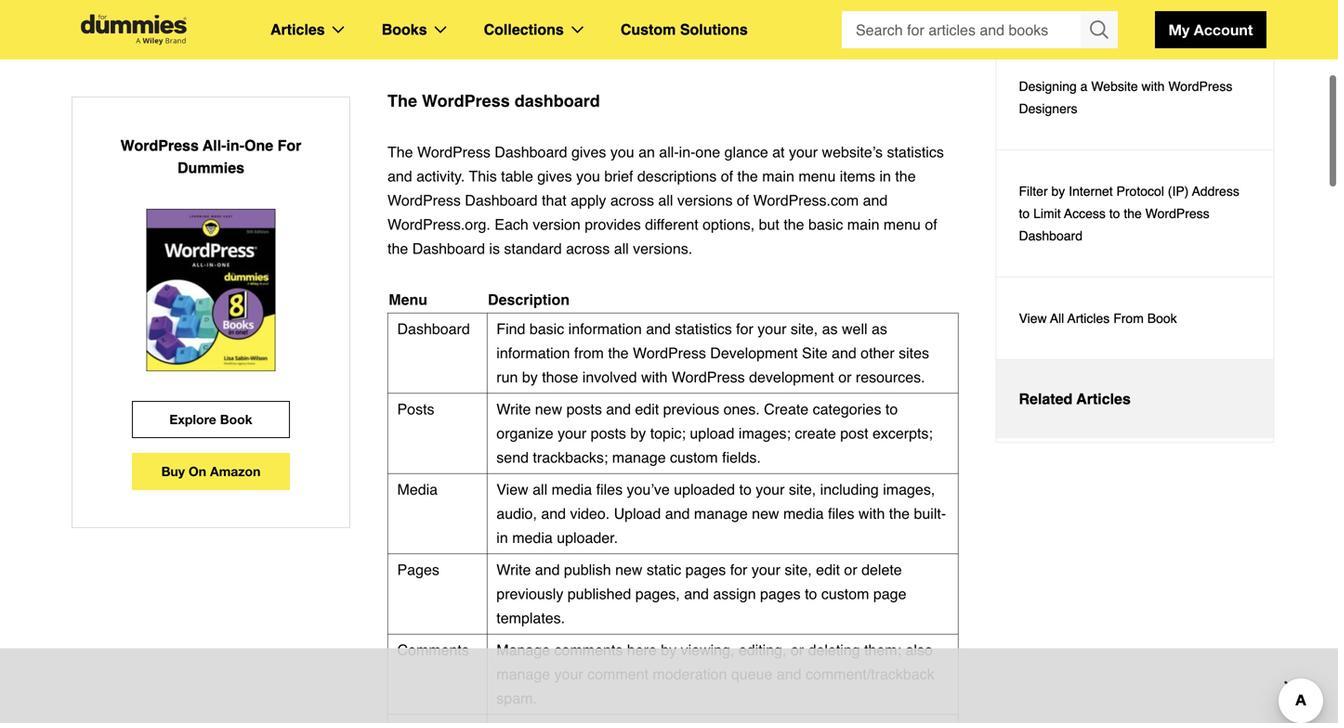 Task type: vqa. For each thing, say whether or not it's contained in the screenshot.
1
no



Task type: locate. For each thing, give the bounding box(es) containing it.
1 horizontal spatial in
[[879, 168, 891, 185]]

your down comments
[[554, 666, 583, 683]]

or right editing,
[[791, 642, 804, 659]]

custom down delete at the bottom right
[[821, 586, 869, 603]]

0 vertical spatial in
[[879, 168, 891, 185]]

limit
[[1033, 206, 1061, 221]]

the up wordpress.org.
[[387, 144, 413, 161]]

wordpress.com
[[753, 192, 859, 209]]

you left 'an'
[[610, 144, 634, 161]]

my
[[1168, 21, 1190, 39]]

dashboard down wordpress.org.
[[412, 240, 485, 257]]

0 vertical spatial or
[[838, 369, 852, 386]]

in- inside the wordpress dashboard gives you an all-in-one glance at your website's statistics and activity. this table gives you brief descriptions of the main menu items in the wordpress dashboard that apply across all versions of wordpress.com and wordpress.org. each version provides different options, but the basic main menu of the dashboard is standard across all versions.
[[679, 144, 695, 161]]

1 write from the top
[[496, 401, 531, 418]]

with inside 'find basic information and statistics for your site, as well as information from the wordpress development site and other sites run by those involved with wordpress development or resources.'
[[641, 369, 668, 386]]

to left the limit
[[1019, 206, 1030, 221]]

and down editing,
[[777, 666, 801, 683]]

as left "well"
[[822, 321, 838, 338]]

0 vertical spatial pages
[[685, 562, 726, 579]]

0 vertical spatial gives
[[571, 144, 606, 161]]

basic
[[808, 216, 843, 233], [530, 321, 564, 338]]

basic down wordpress.com
[[808, 216, 843, 233]]

2 vertical spatial all
[[533, 481, 547, 499]]

this
[[469, 168, 497, 185]]

collections
[[484, 21, 564, 38]]

or up categories
[[838, 369, 852, 386]]

1 vertical spatial you
[[576, 168, 600, 185]]

1 vertical spatial main
[[847, 216, 879, 233]]

site, left delete at the bottom right
[[785, 562, 812, 579]]

1 vertical spatial gives
[[537, 168, 572, 185]]

1 vertical spatial for
[[730, 562, 747, 579]]

as up other in the right of the page
[[872, 321, 887, 338]]

apply
[[571, 192, 606, 209]]

0 vertical spatial edit
[[635, 401, 659, 418]]

2 vertical spatial with
[[858, 505, 885, 523]]

the
[[387, 92, 417, 111], [387, 144, 413, 161]]

items
[[840, 168, 875, 185]]

write for write and publish new static pages for your site, edit or delete previously published pages, and assign pages to custom page templates.
[[496, 562, 531, 579]]

view for view all articles from book
[[1019, 311, 1047, 326]]

custom inside write new posts and edit previous ones. create categories to organize your posts by topic; upload images; create post excerpts; send trackbacks; manage custom fields.
[[670, 449, 718, 466]]

create
[[764, 401, 809, 418]]

1 vertical spatial media
[[783, 505, 824, 523]]

view for view all media files you've uploaded to your site, including images, audio, and video. upload and manage new media files with the built- in media uploader.
[[496, 481, 528, 499]]

the right items
[[895, 168, 916, 185]]

0 vertical spatial all
[[658, 192, 673, 209]]

0 vertical spatial posts
[[566, 401, 602, 418]]

2 vertical spatial site,
[[785, 562, 812, 579]]

0 vertical spatial articles
[[270, 21, 325, 38]]

the wordpress dashboard
[[387, 92, 600, 111]]

open collections list image
[[571, 26, 583, 33]]

to inside write and publish new static pages for your site, edit or delete previously published pages, and assign pages to custom page templates.
[[805, 586, 817, 603]]

manage down the manage
[[496, 666, 550, 683]]

main
[[762, 168, 794, 185], [847, 216, 879, 233]]

you
[[610, 144, 634, 161], [576, 168, 600, 185]]

0 vertical spatial site,
[[791, 321, 818, 338]]

media down "including"
[[783, 505, 824, 523]]

designing a website with wordpress designers
[[1019, 79, 1232, 116]]

2 vertical spatial new
[[615, 562, 642, 579]]

by inside the filter by internet protocol (ip) address to limit access to the wordpress dashboard
[[1051, 184, 1065, 199]]

1 vertical spatial edit
[[816, 562, 840, 579]]

to up deleting
[[805, 586, 817, 603]]

comments
[[554, 642, 623, 659]]

site, left "including"
[[789, 481, 816, 499]]

view up audio,
[[496, 481, 528, 499]]

the down images,
[[889, 505, 910, 523]]

gives
[[571, 144, 606, 161], [537, 168, 572, 185]]

1 horizontal spatial basic
[[808, 216, 843, 233]]

2 vertical spatial manage
[[496, 666, 550, 683]]

and left assign
[[684, 586, 709, 603]]

files down "including"
[[828, 505, 854, 523]]

custom solutions link
[[621, 18, 748, 42]]

0 vertical spatial for
[[736, 321, 753, 338]]

dashboard inside the filter by internet protocol (ip) address to limit access to the wordpress dashboard
[[1019, 229, 1083, 243]]

view inside related articles tab list
[[1019, 311, 1047, 326]]

audio,
[[496, 505, 537, 523]]

gives up the brief
[[571, 144, 606, 161]]

wordpress
[[1168, 79, 1232, 94], [422, 92, 510, 111], [120, 137, 199, 154], [417, 144, 490, 161], [387, 192, 461, 209], [1145, 206, 1210, 221], [633, 345, 706, 362], [672, 369, 745, 386]]

across down the brief
[[610, 192, 654, 209]]

run
[[496, 369, 518, 386]]

the down glance
[[737, 168, 758, 185]]

at
[[772, 144, 785, 161]]

you up apply
[[576, 168, 600, 185]]

(ip)
[[1168, 184, 1189, 199]]

related articles button
[[997, 361, 1273, 439]]

1 horizontal spatial as
[[872, 321, 887, 338]]

information down find
[[496, 345, 570, 362]]

in- up descriptions
[[679, 144, 695, 161]]

view all media files you've uploaded to your site, including images, audio, and video. upload and manage new media files with the built- in media uploader.
[[496, 481, 946, 547]]

statistics right website's
[[887, 144, 944, 161]]

involved
[[582, 369, 637, 386]]

tab
[[997, 0, 1273, 42]]

the inside view all media files you've uploaded to your site, including images, audio, and video. upload and manage new media files with the built- in media uploader.
[[889, 505, 910, 523]]

0 horizontal spatial new
[[535, 401, 562, 418]]

and down "well"
[[832, 345, 856, 362]]

with inside 'designing a website with wordpress designers'
[[1142, 79, 1165, 94]]

custom
[[621, 21, 676, 38]]

dashboard
[[495, 144, 567, 161], [465, 192, 538, 209], [1019, 229, 1083, 243], [412, 240, 485, 257], [397, 321, 470, 338]]

0 horizontal spatial of
[[721, 168, 733, 185]]

glance
[[724, 144, 768, 161]]

group
[[842, 11, 1118, 48]]

media down audio,
[[512, 530, 553, 547]]

new up the organize
[[535, 401, 562, 418]]

0 vertical spatial the
[[387, 92, 417, 111]]

with right website at right
[[1142, 79, 1165, 94]]

pages right assign
[[760, 586, 801, 603]]

in down audio,
[[496, 530, 508, 547]]

your inside write and publish new static pages for your site, edit or delete previously published pages, and assign pages to custom page templates.
[[752, 562, 780, 579]]

2 horizontal spatial all
[[658, 192, 673, 209]]

1 vertical spatial pages
[[760, 586, 801, 603]]

your inside write new posts and edit previous ones. create categories to organize your posts by topic; upload images; create post excerpts; send trackbacks; manage custom fields.
[[558, 425, 587, 442]]

write up the organize
[[496, 401, 531, 418]]

your up development
[[758, 321, 786, 338]]

dashboard
[[515, 92, 600, 111]]

new down fields.
[[752, 505, 779, 523]]

2 vertical spatial of
[[925, 216, 937, 233]]

and
[[387, 168, 412, 185], [863, 192, 888, 209], [646, 321, 671, 338], [832, 345, 856, 362], [606, 401, 631, 418], [541, 505, 566, 523], [665, 505, 690, 523], [535, 562, 560, 579], [684, 586, 709, 603], [777, 666, 801, 683]]

ones.
[[723, 401, 760, 418]]

posts up trackbacks; on the left of the page
[[591, 425, 626, 442]]

or inside write and publish new static pages for your site, edit or delete previously published pages, and assign pages to custom page templates.
[[844, 562, 857, 579]]

account
[[1194, 21, 1253, 39]]

manage inside view all media files you've uploaded to your site, including images, audio, and video. upload and manage new media files with the built- in media uploader.
[[694, 505, 748, 523]]

1 vertical spatial write
[[496, 562, 531, 579]]

1 vertical spatial or
[[844, 562, 857, 579]]

1 horizontal spatial custom
[[821, 586, 869, 603]]

edit left delete at the bottom right
[[816, 562, 840, 579]]

for
[[736, 321, 753, 338], [730, 562, 747, 579]]

articles right related
[[1076, 391, 1131, 408]]

0 vertical spatial custom
[[670, 449, 718, 466]]

1 horizontal spatial view
[[1019, 311, 1047, 326]]

your right at
[[789, 144, 818, 161]]

view inside view all media files you've uploaded to your site, including images, audio, and video. upload and manage new media files with the built- in media uploader.
[[496, 481, 528, 499]]

by right run
[[522, 369, 538, 386]]

wordpress inside the filter by internet protocol (ip) address to limit access to the wordpress dashboard
[[1145, 206, 1210, 221]]

site, inside write and publish new static pages for your site, edit or delete previously published pages, and assign pages to custom page templates.
[[785, 562, 812, 579]]

1 vertical spatial articles
[[1067, 311, 1110, 326]]

pages
[[685, 562, 726, 579], [760, 586, 801, 603]]

site,
[[791, 321, 818, 338], [789, 481, 816, 499], [785, 562, 812, 579]]

site, up site
[[791, 321, 818, 338]]

related articles tab
[[997, 361, 1273, 439]]

descriptions
[[637, 168, 717, 185]]

0 vertical spatial book
[[1147, 311, 1177, 326]]

assign
[[713, 586, 756, 603]]

1 vertical spatial new
[[752, 505, 779, 523]]

and down uploaded
[[665, 505, 690, 523]]

menu
[[798, 168, 836, 185], [884, 216, 921, 233]]

1 vertical spatial basic
[[530, 321, 564, 338]]

0 horizontal spatial view
[[496, 481, 528, 499]]

to down fields.
[[739, 481, 752, 499]]

2 vertical spatial or
[[791, 642, 804, 659]]

categories
[[813, 401, 881, 418]]

resources.
[[856, 369, 925, 386]]

1 horizontal spatial you
[[610, 144, 634, 161]]

solutions
[[680, 21, 748, 38]]

gives up "that"
[[537, 168, 572, 185]]

media up video.
[[552, 481, 592, 499]]

1 horizontal spatial book
[[1147, 311, 1177, 326]]

basic down description
[[530, 321, 564, 338]]

1 horizontal spatial new
[[615, 562, 642, 579]]

the up involved
[[608, 345, 629, 362]]

the inside the wordpress dashboard gives you an all-in-one glance at your website's statistics and activity. this table gives you brief descriptions of the main menu items in the wordpress dashboard that apply across all versions of wordpress.com and wordpress.org. each version provides different options, but the basic main menu of the dashboard is standard across all versions.
[[387, 144, 413, 161]]

all up different
[[658, 192, 673, 209]]

activity.
[[416, 168, 465, 185]]

your up assign
[[752, 562, 780, 579]]

all up audio,
[[533, 481, 547, 499]]

1 horizontal spatial statistics
[[887, 144, 944, 161]]

2 write from the top
[[496, 562, 531, 579]]

1 horizontal spatial files
[[828, 505, 854, 523]]

0 vertical spatial view
[[1019, 311, 1047, 326]]

in-
[[226, 137, 244, 154], [679, 144, 695, 161]]

0 vertical spatial files
[[596, 481, 623, 499]]

dashboard down menu
[[397, 321, 470, 338]]

write
[[496, 401, 531, 418], [496, 562, 531, 579]]

statistics inside the wordpress dashboard gives you an all-in-one glance at your website's statistics and activity. this table gives you brief descriptions of the main menu items in the wordpress dashboard that apply across all versions of wordpress.com and wordpress.org. each version provides different options, but the basic main menu of the dashboard is standard across all versions.
[[887, 144, 944, 161]]

comment
[[587, 666, 649, 683]]

or inside 'find basic information and statistics for your site, as well as information from the wordpress development site and other sites run by those involved with wordpress development or resources.'
[[838, 369, 852, 386]]

main down items
[[847, 216, 879, 233]]

1 horizontal spatial with
[[858, 505, 885, 523]]

find
[[496, 321, 525, 338]]

for up development
[[736, 321, 753, 338]]

0 horizontal spatial manage
[[496, 666, 550, 683]]

1 vertical spatial site,
[[789, 481, 816, 499]]

view left the all
[[1019, 311, 1047, 326]]

0 horizontal spatial in-
[[226, 137, 244, 154]]

articles left open article categories "icon"
[[270, 21, 325, 38]]

and down involved
[[606, 401, 631, 418]]

logo image
[[72, 14, 196, 45]]

write inside write new posts and edit previous ones. create categories to organize your posts by topic; upload images; create post excerpts; send trackbacks; manage custom fields.
[[496, 401, 531, 418]]

find basic information and statistics for your site, as well as information from the wordpress development site and other sites run by those involved with wordpress development or resources.
[[496, 321, 929, 386]]

2 horizontal spatial new
[[752, 505, 779, 523]]

1 vertical spatial statistics
[[675, 321, 732, 338]]

2 the from the top
[[387, 144, 413, 161]]

versions
[[677, 192, 733, 209]]

files
[[596, 481, 623, 499], [828, 505, 854, 523]]

across down the provides
[[566, 240, 610, 257]]

description
[[488, 291, 570, 308]]

1 horizontal spatial manage
[[612, 449, 666, 466]]

1 horizontal spatial menu
[[884, 216, 921, 233]]

new left static
[[615, 562, 642, 579]]

the down protocol
[[1124, 206, 1142, 221]]

manage down uploaded
[[694, 505, 748, 523]]

2 horizontal spatial of
[[925, 216, 937, 233]]

0 horizontal spatial edit
[[635, 401, 659, 418]]

to inside view all media files you've uploaded to your site, including images, audio, and video. upload and manage new media files with the built- in media uploader.
[[739, 481, 752, 499]]

the for the wordpress dashboard gives you an all-in-one glance at your website's statistics and activity. this table gives you brief descriptions of the main menu items in the wordpress dashboard that apply across all versions of wordpress.com and wordpress.org. each version provides different options, but the basic main menu of the dashboard is standard across all versions.
[[387, 144, 413, 161]]

0 horizontal spatial statistics
[[675, 321, 732, 338]]

open book categories image
[[434, 26, 447, 33]]

or
[[838, 369, 852, 386], [844, 562, 857, 579], [791, 642, 804, 659]]

uploader.
[[557, 530, 618, 547]]

with down "including"
[[858, 505, 885, 523]]

0 horizontal spatial with
[[641, 369, 668, 386]]

edit up the topic;
[[635, 401, 659, 418]]

to up excerpts;
[[885, 401, 898, 418]]

manage up you've
[[612, 449, 666, 466]]

in right items
[[879, 168, 891, 185]]

0 horizontal spatial menu
[[798, 168, 836, 185]]

organize
[[496, 425, 553, 442]]

address
[[1192, 184, 1239, 199]]

2 vertical spatial articles
[[1076, 391, 1131, 408]]

2 horizontal spatial manage
[[694, 505, 748, 523]]

custom down upload
[[670, 449, 718, 466]]

pages,
[[635, 586, 680, 603]]

write inside write and publish new static pages for your site, edit or delete previously published pages, and assign pages to custom page templates.
[[496, 562, 531, 579]]

0 vertical spatial across
[[610, 192, 654, 209]]

posts down those
[[566, 401, 602, 418]]

that
[[542, 192, 567, 209]]

for up assign
[[730, 562, 747, 579]]

including
[[820, 481, 879, 499]]

edit inside write and publish new static pages for your site, edit or delete previously published pages, and assign pages to custom page templates.
[[816, 562, 840, 579]]

in- up dummies
[[226, 137, 244, 154]]

manage inside write new posts and edit previous ones. create categories to organize your posts by topic; upload images; create post excerpts; send trackbacks; manage custom fields.
[[612, 449, 666, 466]]

related articles tab list
[[996, 0, 1274, 443]]

1 horizontal spatial pages
[[760, 586, 801, 603]]

your up trackbacks; on the left of the page
[[558, 425, 587, 442]]

1 vertical spatial book
[[220, 412, 252, 427]]

access
[[1064, 206, 1106, 221]]

1 vertical spatial in
[[496, 530, 508, 547]]

1 the from the top
[[387, 92, 417, 111]]

0 vertical spatial new
[[535, 401, 562, 418]]

1 vertical spatial with
[[641, 369, 668, 386]]

0 horizontal spatial as
[[822, 321, 838, 338]]

0 horizontal spatial basic
[[530, 321, 564, 338]]

information
[[568, 321, 642, 338], [496, 345, 570, 362]]

0 vertical spatial write
[[496, 401, 531, 418]]

write up previously
[[496, 562, 531, 579]]

your down fields.
[[756, 481, 785, 499]]

pages up assign
[[685, 562, 726, 579]]

manage
[[612, 449, 666, 466], [694, 505, 748, 523], [496, 666, 550, 683]]

previously
[[496, 586, 563, 603]]

dashboard down the limit
[[1019, 229, 1083, 243]]

site, inside 'find basic information and statistics for your site, as well as information from the wordpress development site and other sites run by those involved with wordpress development or resources.'
[[791, 321, 818, 338]]

each
[[495, 216, 529, 233]]

1 vertical spatial of
[[737, 192, 749, 209]]

0 vertical spatial with
[[1142, 79, 1165, 94]]

all-
[[659, 144, 679, 161]]

1 horizontal spatial edit
[[816, 562, 840, 579]]

view all articles from book
[[1019, 311, 1177, 326]]

book right from
[[1147, 311, 1177, 326]]

you've
[[627, 481, 670, 499]]

articles right the all
[[1067, 311, 1110, 326]]

open article categories image
[[332, 26, 344, 33]]

or left delete at the bottom right
[[844, 562, 857, 579]]

0 vertical spatial manage
[[612, 449, 666, 466]]

page
[[873, 586, 906, 603]]

books
[[382, 21, 427, 38]]

your inside 'find basic information and statistics for your site, as well as information from the wordpress development site and other sites run by those involved with wordpress development or resources.'
[[758, 321, 786, 338]]

with inside view all media files you've uploaded to your site, including images, audio, and video. upload and manage new media files with the built- in media uploader.
[[858, 505, 885, 523]]

0 horizontal spatial all
[[533, 481, 547, 499]]

standard
[[504, 240, 562, 257]]

book right explore at left
[[220, 412, 252, 427]]

by right filter
[[1051, 184, 1065, 199]]

2 horizontal spatial with
[[1142, 79, 1165, 94]]

all down the provides
[[614, 240, 629, 257]]

with right involved
[[641, 369, 668, 386]]

deleting
[[808, 642, 860, 659]]

create
[[795, 425, 836, 442]]

filter
[[1019, 184, 1048, 199]]

for inside write and publish new static pages for your site, edit or delete previously published pages, and assign pages to custom page templates.
[[730, 562, 747, 579]]

dashboard up each
[[465, 192, 538, 209]]

versions.
[[633, 240, 692, 257]]

statistics up development
[[675, 321, 732, 338]]

1 vertical spatial manage
[[694, 505, 748, 523]]

by right "here"
[[661, 642, 677, 659]]

1 vertical spatial the
[[387, 144, 413, 161]]

by inside write new posts and edit previous ones. create categories to organize your posts by topic; upload images; create post excerpts; send trackbacks; manage custom fields.
[[630, 425, 646, 442]]

1 horizontal spatial all
[[614, 240, 629, 257]]

send
[[496, 449, 529, 466]]

information up from
[[568, 321, 642, 338]]

statistics
[[887, 144, 944, 161], [675, 321, 732, 338]]

site, inside view all media files you've uploaded to your site, including images, audio, and video. upload and manage new media files with the built- in media uploader.
[[789, 481, 816, 499]]

main down at
[[762, 168, 794, 185]]

and down 'versions.'
[[646, 321, 671, 338]]

0 horizontal spatial in
[[496, 530, 508, 547]]

1 vertical spatial view
[[496, 481, 528, 499]]

the inside 'find basic information and statistics for your site, as well as information from the wordpress development site and other sites run by those involved with wordpress development or resources.'
[[608, 345, 629, 362]]

by left the topic;
[[630, 425, 646, 442]]

1 horizontal spatial in-
[[679, 144, 695, 161]]

custom
[[670, 449, 718, 466], [821, 586, 869, 603]]

pages
[[397, 562, 439, 579]]

files up video.
[[596, 481, 623, 499]]

is
[[489, 240, 500, 257]]



Task type: describe. For each thing, give the bounding box(es) containing it.
static
[[647, 562, 681, 579]]

protocol
[[1116, 184, 1164, 199]]

my account link
[[1155, 11, 1266, 48]]

2 vertical spatial media
[[512, 530, 553, 547]]

book inside related articles tab list
[[1147, 311, 1177, 326]]

website
[[1091, 79, 1138, 94]]

and inside 'manage comments here by viewing, editing, or deleting them; also manage your comment moderation queue and comment/trackback spam.'
[[777, 666, 801, 683]]

0 horizontal spatial book
[[220, 412, 252, 427]]

media
[[397, 481, 438, 499]]

development
[[749, 369, 834, 386]]

upload
[[690, 425, 734, 442]]

write new posts and edit previous ones. create categories to organize your posts by topic; upload images; create post excerpts; send trackbacks; manage custom fields.
[[496, 401, 933, 466]]

0 vertical spatial information
[[568, 321, 642, 338]]

dummies
[[177, 159, 244, 177]]

1 vertical spatial files
[[828, 505, 854, 523]]

all-
[[203, 137, 226, 154]]

moderation
[[653, 666, 727, 683]]

0 vertical spatial of
[[721, 168, 733, 185]]

site, for edit
[[785, 562, 812, 579]]

here
[[627, 642, 657, 659]]

topic;
[[650, 425, 686, 442]]

all inside view all media files you've uploaded to your site, including images, audio, and video. upload and manage new media files with the built- in media uploader.
[[533, 481, 547, 499]]

1 horizontal spatial main
[[847, 216, 879, 233]]

write and publish new static pages for your site, edit or delete previously published pages, and assign pages to custom page templates.
[[496, 562, 906, 627]]

filter by internet protocol (ip) address to limit access to the wordpress dashboard link
[[997, 151, 1273, 278]]

images,
[[883, 481, 935, 499]]

and down items
[[863, 192, 888, 209]]

menu
[[389, 291, 427, 308]]

1 vertical spatial information
[[496, 345, 570, 362]]

spam.
[[496, 690, 537, 708]]

designing a website with wordpress designers link
[[997, 46, 1273, 151]]

filter by internet protocol (ip) address to limit access to the wordpress dashboard
[[1019, 184, 1239, 243]]

in inside view all media files you've uploaded to your site, including images, audio, and video. upload and manage new media files with the built- in media uploader.
[[496, 530, 508, 547]]

by inside 'find basic information and statistics for your site, as well as information from the wordpress development site and other sites run by those involved with wordpress development or resources.'
[[522, 369, 538, 386]]

post
[[840, 425, 868, 442]]

buy
[[161, 464, 185, 479]]

articles inside button
[[1076, 391, 1131, 408]]

the right but
[[784, 216, 804, 233]]

Search for articles and books text field
[[842, 11, 1083, 48]]

0 horizontal spatial you
[[576, 168, 600, 185]]

development
[[710, 345, 798, 362]]

well
[[842, 321, 867, 338]]

new inside write and publish new static pages for your site, edit or delete previously published pages, and assign pages to custom page templates.
[[615, 562, 642, 579]]

designers
[[1019, 101, 1077, 116]]

manage comments here by viewing, editing, or deleting them; also manage your comment moderation queue and comment/trackback spam.
[[496, 642, 934, 708]]

1 horizontal spatial of
[[737, 192, 749, 209]]

the for the wordpress dashboard
[[387, 92, 417, 111]]

and left video.
[[541, 505, 566, 523]]

trackbacks;
[[533, 449, 608, 466]]

0 horizontal spatial main
[[762, 168, 794, 185]]

to right access
[[1109, 206, 1120, 221]]

previous
[[663, 401, 719, 418]]

the inside the filter by internet protocol (ip) address to limit access to the wordpress dashboard
[[1124, 206, 1142, 221]]

basic inside the wordpress dashboard gives you an all-in-one glance at your website's statistics and activity. this table gives you brief descriptions of the main menu items in the wordpress dashboard that apply across all versions of wordpress.com and wordpress.org. each version provides different options, but the basic main menu of the dashboard is standard across all versions.
[[808, 216, 843, 233]]

the wordpress dashboard gives you an all-in-one glance at your website's statistics and activity. this table gives you brief descriptions of the main menu items in the wordpress dashboard that apply across all versions of wordpress.com and wordpress.org. each version provides different options, but the basic main menu of the dashboard is standard across all versions.
[[387, 144, 944, 257]]

your inside the wordpress dashboard gives you an all-in-one glance at your website's statistics and activity. this table gives you brief descriptions of the main menu items in the wordpress dashboard that apply across all versions of wordpress.com and wordpress.org. each version provides different options, but the basic main menu of the dashboard is standard across all versions.
[[789, 144, 818, 161]]

0 vertical spatial media
[[552, 481, 592, 499]]

editing,
[[739, 642, 787, 659]]

to inside write new posts and edit previous ones. create categories to organize your posts by topic; upload images; create post excerpts; send trackbacks; manage custom fields.
[[885, 401, 898, 418]]

internet
[[1069, 184, 1113, 199]]

1 vertical spatial posts
[[591, 425, 626, 442]]

but
[[759, 216, 779, 233]]

a
[[1080, 79, 1088, 94]]

different
[[645, 216, 698, 233]]

custom inside write and publish new static pages for your site, edit or delete previously published pages, and assign pages to custom page templates.
[[821, 586, 869, 603]]

upload
[[614, 505, 661, 523]]

tab inside related articles tab list
[[997, 0, 1273, 42]]

and left activity.
[[387, 168, 412, 185]]

site, for including
[[789, 481, 816, 499]]

write for write new posts and edit previous ones. create categories to organize your posts by topic; upload images; create post excerpts; send trackbacks; manage custom fields.
[[496, 401, 531, 418]]

options,
[[703, 216, 755, 233]]

wordpress inside wordpress all-in-one for dummies
[[120, 137, 199, 154]]

on
[[189, 464, 206, 479]]

1 vertical spatial menu
[[884, 216, 921, 233]]

1 vertical spatial across
[[566, 240, 610, 257]]

0 vertical spatial you
[[610, 144, 634, 161]]

an
[[638, 144, 655, 161]]

viewing,
[[681, 642, 734, 659]]

related
[[1019, 391, 1073, 408]]

them;
[[864, 642, 901, 659]]

also
[[906, 642, 933, 659]]

your inside view all media files you've uploaded to your site, including images, audio, and video. upload and manage new media files with the built- in media uploader.
[[756, 481, 785, 499]]

and inside write new posts and edit previous ones. create categories to organize your posts by topic; upload images; create post excerpts; send trackbacks; manage custom fields.
[[606, 401, 631, 418]]

table
[[501, 168, 533, 185]]

delete
[[861, 562, 902, 579]]

templates.
[[496, 610, 565, 627]]

in- inside wordpress all-in-one for dummies
[[226, 137, 244, 154]]

comment/trackback
[[806, 666, 934, 683]]

new inside write new posts and edit previous ones. create categories to organize your posts by topic; upload images; create post excerpts; send trackbacks; manage custom fields.
[[535, 401, 562, 418]]

0 horizontal spatial files
[[596, 481, 623, 499]]

for
[[277, 137, 301, 154]]

provides
[[585, 216, 641, 233]]

your inside 'manage comments here by viewing, editing, or deleting them; also manage your comment moderation queue and comment/trackback spam.'
[[554, 666, 583, 683]]

wordpress inside 'designing a website with wordpress designers'
[[1168, 79, 1232, 94]]

1 vertical spatial all
[[614, 240, 629, 257]]

built-
[[914, 505, 946, 523]]

the down wordpress.org.
[[387, 240, 408, 257]]

edit inside write new posts and edit previous ones. create categories to organize your posts by topic; upload images; create post excerpts; send trackbacks; manage custom fields.
[[635, 401, 659, 418]]

manage
[[496, 642, 550, 659]]

basic inside 'find basic information and statistics for your site, as well as information from the wordpress development site and other sites run by those involved with wordpress development or resources.'
[[530, 321, 564, 338]]

website's
[[822, 144, 883, 161]]

video.
[[570, 505, 610, 523]]

1 as from the left
[[822, 321, 838, 338]]

comments
[[397, 642, 469, 659]]

fields.
[[722, 449, 761, 466]]

in inside the wordpress dashboard gives you an all-in-one glance at your website's statistics and activity. this table gives you brief descriptions of the main menu items in the wordpress dashboard that apply across all versions of wordpress.com and wordpress.org. each version provides different options, but the basic main menu of the dashboard is standard across all versions.
[[879, 168, 891, 185]]

uploaded
[[674, 481, 735, 499]]

and up previously
[[535, 562, 560, 579]]

sites
[[899, 345, 929, 362]]

one
[[695, 144, 720, 161]]

or inside 'manage comments here by viewing, editing, or deleting them; also manage your comment moderation queue and comment/trackback spam.'
[[791, 642, 804, 659]]

those
[[542, 369, 578, 386]]

0 horizontal spatial pages
[[685, 562, 726, 579]]

manage inside 'manage comments here by viewing, editing, or deleting them; also manage your comment moderation queue and comment/trackback spam.'
[[496, 666, 550, 683]]

0 vertical spatial menu
[[798, 168, 836, 185]]

from
[[1113, 311, 1144, 326]]

dashboard up the table
[[495, 144, 567, 161]]

from
[[574, 345, 604, 362]]

new inside view all media files you've uploaded to your site, including images, audio, and video. upload and manage new media files with the built- in media uploader.
[[752, 505, 779, 523]]

for inside 'find basic information and statistics for your site, as well as information from the wordpress development site and other sites run by those involved with wordpress development or resources.'
[[736, 321, 753, 338]]

explore book
[[169, 412, 252, 427]]

brief
[[604, 168, 633, 185]]

posts
[[397, 401, 434, 418]]

book image image
[[146, 209, 276, 372]]

wordpress all-in-one for dummies
[[120, 137, 301, 177]]

published
[[568, 586, 631, 603]]

all
[[1050, 311, 1064, 326]]

excerpts;
[[872, 425, 933, 442]]

version
[[533, 216, 581, 233]]

statistics inside 'find basic information and statistics for your site, as well as information from the wordpress development site and other sites run by those involved with wordpress development or resources.'
[[675, 321, 732, 338]]

by inside 'manage comments here by viewing, editing, or deleting them; also manage your comment moderation queue and comment/trackback spam.'
[[661, 642, 677, 659]]

2 as from the left
[[872, 321, 887, 338]]

queue
[[731, 666, 772, 683]]



